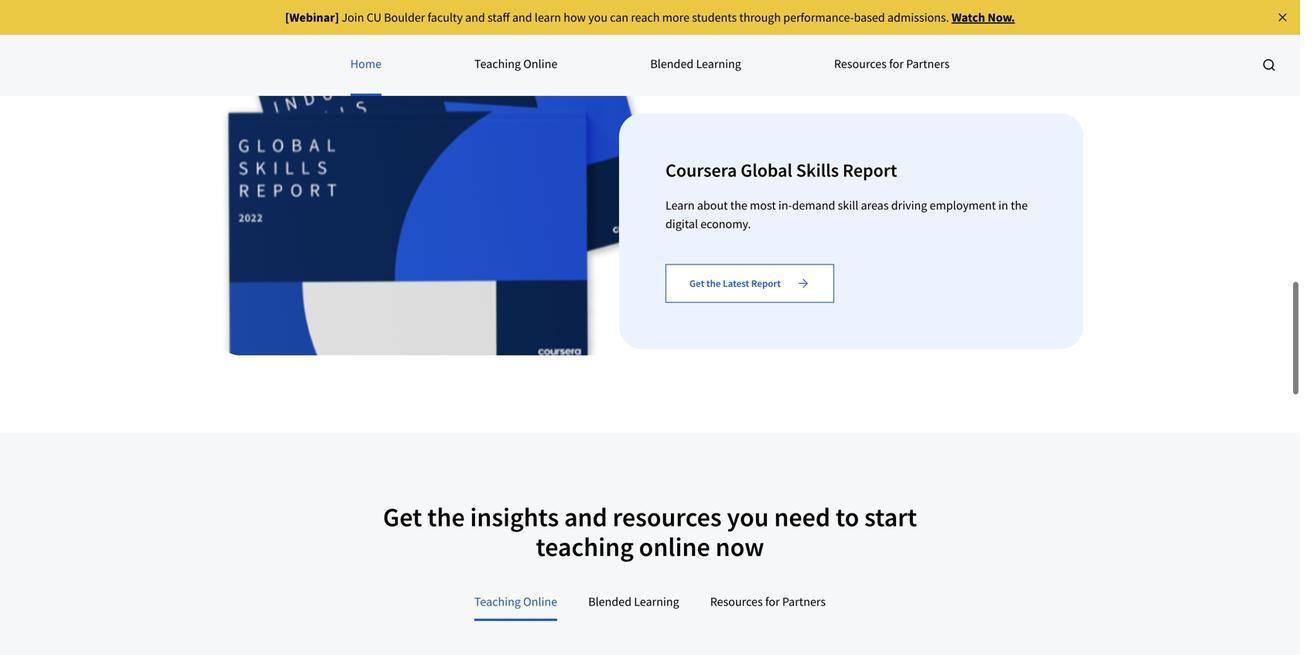 Task type: vqa. For each thing, say whether or not it's contained in the screenshot.
University of Michigan image
no



Task type: locate. For each thing, give the bounding box(es) containing it.
0 vertical spatial partners
[[907, 56, 950, 72]]

0 vertical spatial blended learning
[[651, 56, 742, 72]]

0 vertical spatial get
[[690, 277, 705, 290]]

the
[[731, 198, 748, 213], [1011, 198, 1028, 213], [707, 277, 721, 290], [428, 501, 465, 534]]

the left latest
[[707, 277, 721, 290]]

resources for partners link
[[834, 34, 950, 96], [710, 585, 826, 622]]

0 vertical spatial teaching online link
[[475, 34, 558, 96]]

report right latest
[[752, 277, 781, 290]]

1 vertical spatial learning
[[634, 595, 680, 610]]

economy.
[[701, 216, 751, 232]]

2 horizontal spatial and
[[564, 501, 608, 534]]

resources down based
[[834, 56, 887, 72]]

now.
[[988, 10, 1015, 25]]

0 horizontal spatial for
[[766, 595, 780, 610]]

reach
[[631, 10, 660, 25]]

the up "economy."
[[731, 198, 748, 213]]

resources
[[834, 56, 887, 72], [710, 595, 763, 610]]

1 vertical spatial blended
[[589, 595, 632, 610]]

partners
[[907, 56, 950, 72], [783, 595, 826, 610]]

[webinar]
[[285, 10, 339, 25]]

learning
[[696, 56, 742, 72], [634, 595, 680, 610]]

0 vertical spatial online
[[524, 56, 558, 72]]

the left 'insights'
[[428, 501, 465, 534]]

teaching
[[536, 531, 634, 564]]

for
[[890, 56, 904, 72], [766, 595, 780, 610]]

0 horizontal spatial resources for partners
[[710, 595, 826, 610]]

blended learning link
[[651, 34, 742, 96], [589, 585, 680, 622]]

1 horizontal spatial you
[[727, 501, 769, 534]]

1 vertical spatial report
[[752, 277, 781, 290]]

1 horizontal spatial resources for partners
[[834, 56, 950, 72]]

and left staff
[[465, 10, 485, 25]]

driving
[[892, 198, 928, 213]]

learning inside menu
[[696, 56, 742, 72]]

1 vertical spatial get
[[383, 501, 422, 534]]

teaching
[[475, 56, 521, 72], [475, 595, 521, 610]]

you inside get the insights and resources you need to start teaching online now
[[727, 501, 769, 534]]

resources for partners
[[834, 56, 950, 72], [710, 595, 826, 610]]

menu containing home
[[0, 34, 1301, 96]]

0 vertical spatial report
[[843, 159, 898, 182]]

0 vertical spatial teaching online
[[475, 56, 558, 72]]

report up 'areas'
[[843, 159, 898, 182]]

1 horizontal spatial learning
[[696, 56, 742, 72]]

0 vertical spatial for
[[890, 56, 904, 72]]

0 horizontal spatial blended
[[589, 595, 632, 610]]

1 vertical spatial you
[[727, 501, 769, 534]]

blended learning
[[651, 56, 742, 72], [589, 595, 680, 610]]

1 horizontal spatial for
[[890, 56, 904, 72]]

1 horizontal spatial get
[[690, 277, 705, 290]]

how
[[564, 10, 586, 25]]

0 horizontal spatial resources
[[710, 595, 763, 610]]

teaching online
[[475, 56, 558, 72], [475, 595, 558, 610]]

0 horizontal spatial partners
[[783, 595, 826, 610]]

learning down get the insights and resources you need to start teaching online now
[[634, 595, 680, 610]]

based
[[854, 10, 885, 25]]

menu
[[0, 34, 1301, 96]]

and right 'insights'
[[564, 501, 608, 534]]

demand
[[792, 198, 836, 213]]

teaching online link
[[475, 34, 558, 96], [475, 585, 558, 622]]

the right in
[[1011, 198, 1028, 213]]

1 horizontal spatial resources for partners link
[[834, 34, 950, 96]]

about
[[697, 198, 728, 213]]

learning down students
[[696, 56, 742, 72]]

and right staff
[[512, 10, 532, 25]]

1 vertical spatial resources for partners link
[[710, 585, 826, 622]]

0 horizontal spatial report
[[752, 277, 781, 290]]

0 horizontal spatial resources for partners link
[[710, 585, 826, 622]]

areas
[[861, 198, 889, 213]]

resources
[[613, 501, 722, 534]]

blended down teaching
[[589, 595, 632, 610]]

report
[[843, 159, 898, 182], [752, 277, 781, 290]]

resources for partners inside menu
[[834, 56, 950, 72]]

online down teaching
[[523, 595, 558, 610]]

get inside get the insights and resources you need to start teaching online now
[[383, 501, 422, 534]]

blended learning down students
[[651, 56, 742, 72]]

0 horizontal spatial get
[[383, 501, 422, 534]]

you left the can
[[589, 10, 608, 25]]

online down learn
[[524, 56, 558, 72]]

coursera
[[666, 159, 737, 182]]

0 vertical spatial resources
[[834, 56, 887, 72]]

get the latest report link
[[666, 264, 835, 303]]

1 vertical spatial resources for partners
[[710, 595, 826, 610]]

report for get the latest report
[[752, 277, 781, 290]]

1 horizontal spatial report
[[843, 159, 898, 182]]

you
[[589, 10, 608, 25], [727, 501, 769, 534]]

global
[[741, 159, 793, 182]]

skill
[[838, 198, 859, 213]]

[webinar] join cu boulder faculty and staff and learn how you can reach more students through performance-based admissions. watch now.
[[285, 10, 1015, 25]]

0 horizontal spatial you
[[589, 10, 608, 25]]

1 online from the top
[[524, 56, 558, 72]]

1 vertical spatial teaching
[[475, 595, 521, 610]]

insights
[[470, 501, 559, 534]]

in-
[[779, 198, 792, 213]]

blended
[[651, 56, 694, 72], [589, 595, 632, 610]]

you left need
[[727, 501, 769, 534]]

0 vertical spatial blended learning link
[[651, 34, 742, 96]]

1 horizontal spatial partners
[[907, 56, 950, 72]]

1 vertical spatial online
[[523, 595, 558, 610]]

can
[[610, 10, 629, 25]]

1 horizontal spatial resources
[[834, 56, 887, 72]]

admissions.
[[888, 10, 950, 25]]

blended learning down get the insights and resources you need to start teaching online now
[[589, 595, 680, 610]]

and
[[465, 10, 485, 25], [512, 10, 532, 25], [564, 501, 608, 534]]

0 vertical spatial learning
[[696, 56, 742, 72]]

to
[[836, 501, 860, 534]]

1 horizontal spatial and
[[512, 10, 532, 25]]

online
[[524, 56, 558, 72], [523, 595, 558, 610]]

1 vertical spatial teaching online link
[[475, 585, 558, 622]]

learn about the most in-demand skill areas driving employment in the digital economy.
[[666, 198, 1028, 232]]

0 vertical spatial blended
[[651, 56, 694, 72]]

get
[[690, 277, 705, 290], [383, 501, 422, 534]]

get the latest report
[[690, 277, 781, 290]]

blended learning link down get the insights and resources you need to start teaching online now
[[589, 585, 680, 622]]

0 vertical spatial teaching
[[475, 56, 521, 72]]

0 vertical spatial resources for partners
[[834, 56, 950, 72]]

resources down online now
[[710, 595, 763, 610]]

blended down more
[[651, 56, 694, 72]]

partners inside menu
[[907, 56, 950, 72]]

blended learning link down students
[[651, 34, 742, 96]]



Task type: describe. For each thing, give the bounding box(es) containing it.
faculty
[[428, 10, 463, 25]]

join
[[342, 10, 364, 25]]

get the insights and resources you need to start teaching online now
[[383, 501, 917, 564]]

watch
[[952, 10, 986, 25]]

1 horizontal spatial blended
[[651, 56, 694, 72]]

1 vertical spatial partners
[[783, 595, 826, 610]]

resources inside menu
[[834, 56, 887, 72]]

most
[[750, 198, 776, 213]]

1 vertical spatial blended learning link
[[589, 585, 680, 622]]

0 vertical spatial you
[[589, 10, 608, 25]]

2 online from the top
[[523, 595, 558, 610]]

home
[[351, 56, 382, 72]]

online now
[[639, 531, 765, 564]]

students
[[692, 10, 737, 25]]

performance-
[[784, 10, 854, 25]]

watch now. link
[[952, 10, 1015, 25]]

in
[[999, 198, 1009, 213]]

digital
[[666, 216, 698, 232]]

teaching inside menu
[[475, 56, 521, 72]]

0 horizontal spatial learning
[[634, 595, 680, 610]]

need
[[774, 501, 831, 534]]

through
[[740, 10, 781, 25]]

latest
[[723, 277, 750, 290]]

learn
[[535, 10, 561, 25]]

for inside menu
[[890, 56, 904, 72]]

cu
[[367, 10, 382, 25]]

blended learning inside menu
[[651, 56, 742, 72]]

start
[[865, 501, 917, 534]]

get for get the insights and resources you need to start teaching online now
[[383, 501, 422, 534]]

learn
[[666, 198, 695, 213]]

0 vertical spatial resources for partners link
[[834, 34, 950, 96]]

employment
[[930, 198, 996, 213]]

home link
[[351, 34, 382, 96]]

staff
[[488, 10, 510, 25]]

1 vertical spatial teaching online
[[475, 595, 558, 610]]

boulder
[[384, 10, 425, 25]]

get for get the latest report
[[690, 277, 705, 290]]

coursera global skills report
[[666, 159, 898, 182]]

the inside get the insights and resources you need to start teaching online now
[[428, 501, 465, 534]]

0 horizontal spatial and
[[465, 10, 485, 25]]

skills
[[797, 159, 839, 182]]

1 vertical spatial for
[[766, 595, 780, 610]]

more
[[662, 10, 690, 25]]

close banner image
[[1276, 10, 1290, 24]]

online inside menu
[[524, 56, 558, 72]]

1 vertical spatial blended learning
[[589, 595, 680, 610]]

and inside get the insights and resources you need to start teaching online now
[[564, 501, 608, 534]]

report for coursera global skills report
[[843, 159, 898, 182]]

1 vertical spatial resources
[[710, 595, 763, 610]]



